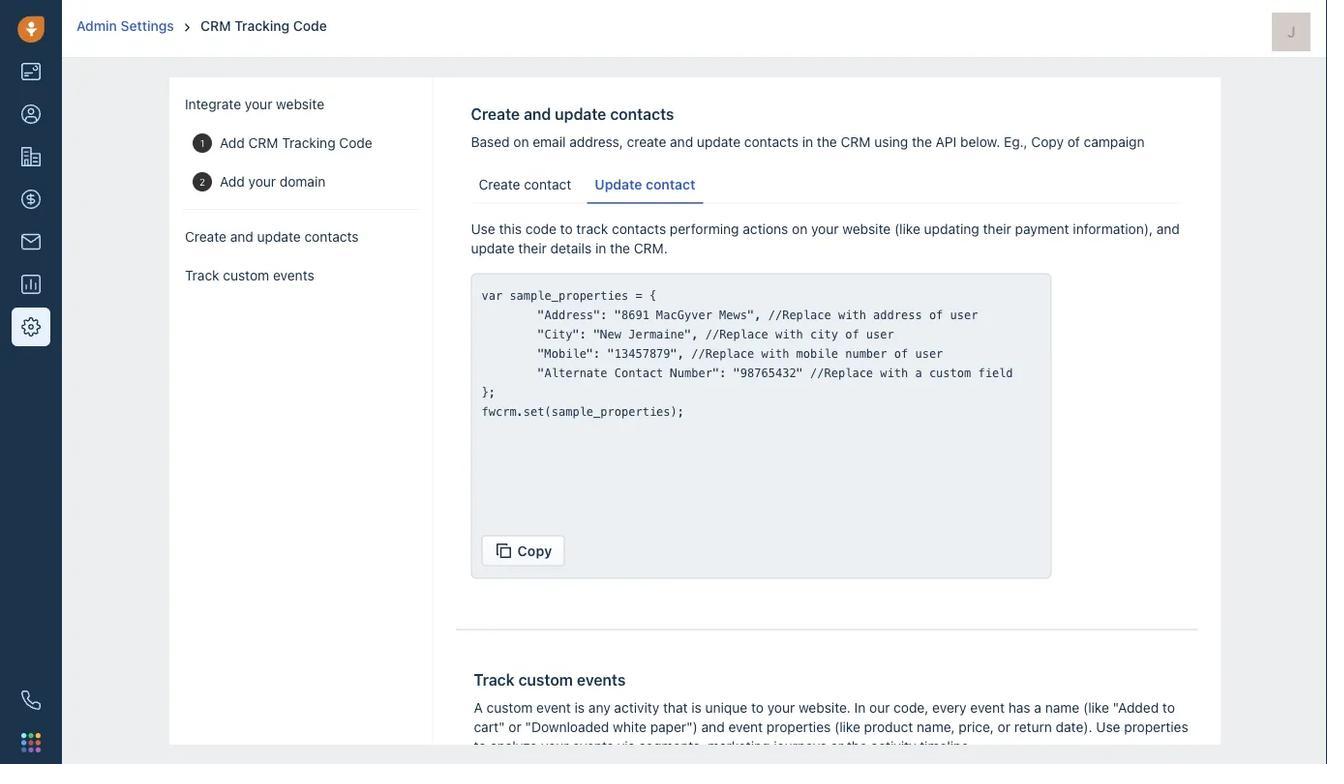 Task type: describe. For each thing, give the bounding box(es) containing it.
copy button
[[481, 536, 564, 567]]

1 vertical spatial (like
[[1083, 700, 1109, 716]]

update
[[594, 177, 642, 193]]

admin
[[76, 18, 117, 34]]

1 horizontal spatial activity
[[871, 739, 916, 755]]

2 horizontal spatial crm
[[840, 134, 870, 150]]

payment
[[1015, 221, 1069, 237]]

contacts inside use this code to track contacts performing actions on your website (like updating their payment information), and update  their details in the crm.
[[611, 221, 666, 237]]

your left domain
[[248, 174, 275, 190]]

2
[[199, 176, 205, 187]]

(like inside use this code to track contacts performing actions on your website (like updating their payment information), and update  their details in the crm.
[[894, 221, 920, 237]]

to right unique
[[751, 700, 763, 716]]

0 vertical spatial tracking
[[235, 18, 290, 34]]

code
[[525, 221, 556, 237]]

update up the address,
[[554, 105, 606, 123]]

marketing
[[707, 739, 770, 755]]

1 vertical spatial events
[[576, 671, 625, 689]]

add your domain
[[219, 174, 325, 190]]

1 horizontal spatial their
[[983, 221, 1011, 237]]

0 vertical spatial copy
[[1031, 134, 1063, 150]]

integrate
[[184, 96, 241, 112]]

address,
[[569, 134, 623, 150]]

1 horizontal spatial event
[[728, 719, 763, 735]]

code,
[[893, 700, 928, 716]]

actions
[[742, 221, 788, 237]]

domain
[[279, 174, 325, 190]]

campaign
[[1083, 134, 1144, 150]]

1 properties from the left
[[766, 719, 830, 735]]

events inside a custom event is any activity that is unique to your website. in our code, every event has a name (like "added to cart" or "downloaded white paper") and event properties (like product name, price, or return date). use properties to analyze your events via segments, marketing journeys or the activity timeline.
[[572, 739, 613, 755]]

use inside a custom event is any activity that is unique to your website. in our code, every event has a name (like "added to cart" or "downloaded white paper") and event properties (like product name, price, or return date). use properties to analyze your events via segments, marketing journeys or the activity timeline.
[[1096, 719, 1120, 735]]

track
[[576, 221, 608, 237]]

0 horizontal spatial track
[[184, 268, 219, 284]]

based on email address, create and update contacts in the crm using the api below. eg., copy of campaign
[[471, 134, 1144, 150]]

a
[[1034, 700, 1041, 716]]

contact for update contact
[[645, 177, 695, 193]]

1 horizontal spatial track custom events
[[473, 671, 625, 689]]

update contact
[[594, 177, 695, 193]]

analyze
[[490, 739, 537, 755]]

our
[[869, 700, 890, 716]]

and up the email
[[523, 105, 551, 123]]

using
[[874, 134, 908, 150]]

custom inside a custom event is any activity that is unique to your website. in our code, every event has a name (like "added to cart" or "downloaded white paper") and event properties (like product name, price, or return date). use properties to analyze your events via segments, marketing journeys or the activity timeline.
[[486, 700, 532, 716]]

integrate your website
[[184, 96, 324, 112]]

0 horizontal spatial crm
[[201, 18, 231, 34]]

a
[[473, 700, 482, 716]]

phone element
[[12, 682, 50, 720]]

create for based
[[471, 105, 519, 123]]

2 vertical spatial create
[[184, 229, 226, 245]]

that
[[663, 700, 687, 716]]

2 properties from the left
[[1124, 719, 1188, 735]]

cart"
[[473, 719, 504, 735]]

website inside use this code to track contacts performing actions on your website (like updating their payment information), and update  their details in the crm.
[[842, 221, 890, 237]]

updating
[[924, 221, 979, 237]]

has
[[1008, 700, 1030, 716]]

in inside use this code to track contacts performing actions on your website (like updating their payment information), and update  their details in the crm.
[[595, 240, 606, 256]]

create
[[626, 134, 666, 150]]

timeline.
[[919, 739, 972, 755]]

0 horizontal spatial or
[[508, 719, 521, 735]]

1 vertical spatial tracking
[[282, 135, 335, 151]]

and inside a custom event is any activity that is unique to your website. in our code, every event has a name (like "added to cart" or "downloaded white paper") and event properties (like product name, price, or return date). use properties to analyze your events via segments, marketing journeys or the activity timeline.
[[701, 719, 724, 735]]

paper")
[[650, 719, 697, 735]]

update right create
[[697, 134, 740, 150]]

to right "added
[[1162, 700, 1175, 716]]

1 horizontal spatial code
[[339, 135, 372, 151]]



Task type: vqa. For each thing, say whether or not it's contained in the screenshot.
the middle custom
yes



Task type: locate. For each thing, give the bounding box(es) containing it.
(like up date).
[[1083, 700, 1109, 716]]

phone image
[[21, 691, 41, 711]]

track down 2
[[184, 268, 219, 284]]

is
[[574, 700, 584, 716], [691, 700, 701, 716]]

the left using
[[816, 134, 837, 150]]

1 is from the left
[[574, 700, 584, 716]]

properties down "added
[[1124, 719, 1188, 735]]

to up "details"
[[560, 221, 572, 237]]

properties
[[766, 719, 830, 735], [1124, 719, 1188, 735]]

(like down in at the bottom right of page
[[834, 719, 860, 735]]

0 vertical spatial use
[[471, 221, 495, 237]]

your down "downloaded
[[541, 739, 568, 755]]

create and update contacts down add your domain
[[184, 229, 358, 245]]

on right actions
[[792, 221, 807, 237]]

2 horizontal spatial event
[[970, 700, 1004, 716]]

1 vertical spatial track custom events
[[473, 671, 625, 689]]

activity down product at the bottom right of page
[[871, 739, 916, 755]]

1 horizontal spatial in
[[802, 134, 813, 150]]

1 vertical spatial custom
[[518, 671, 573, 689]]

update down add your domain
[[257, 229, 300, 245]]

update down this
[[471, 240, 514, 256]]

1 vertical spatial create
[[478, 177, 520, 193]]

0 horizontal spatial properties
[[766, 719, 830, 735]]

tracking
[[235, 18, 290, 34], [282, 135, 335, 151]]

2 add from the top
[[219, 174, 244, 190]]

use
[[471, 221, 495, 237], [1096, 719, 1120, 735]]

crm right the settings
[[201, 18, 231, 34]]

api
[[935, 134, 956, 150]]

1 horizontal spatial crm
[[248, 135, 278, 151]]

return
[[1014, 719, 1052, 735]]

1 horizontal spatial track
[[473, 671, 514, 689]]

crm
[[201, 18, 231, 34], [840, 134, 870, 150], [248, 135, 278, 151]]

add crm tracking code
[[219, 135, 372, 151]]

tracking up integrate your website
[[235, 18, 290, 34]]

crm tracking code
[[201, 18, 327, 34]]

copy inside button
[[517, 543, 552, 559]]

details
[[550, 240, 591, 256]]

1 horizontal spatial use
[[1096, 719, 1120, 735]]

2 is from the left
[[691, 700, 701, 716]]

white
[[612, 719, 646, 735]]

your inside use this code to track contacts performing actions on your website (like updating their payment information), and update  their details in the crm.
[[811, 221, 838, 237]]

to down 'cart"'
[[473, 739, 486, 755]]

add right 2
[[219, 174, 244, 190]]

and down add your domain
[[230, 229, 253, 245]]

contact down create
[[645, 177, 695, 193]]

0 vertical spatial (like
[[894, 221, 920, 237]]

0 horizontal spatial in
[[595, 240, 606, 256]]

event up marketing
[[728, 719, 763, 735]]

activity up white
[[614, 700, 659, 716]]

admin settings link
[[76, 18, 177, 34]]

0 vertical spatial create and update contacts
[[471, 105, 674, 123]]

0 horizontal spatial their
[[518, 240, 546, 256]]

track up a
[[473, 671, 514, 689]]

journeys
[[773, 739, 826, 755]]

the left api
[[911, 134, 932, 150]]

every
[[932, 700, 966, 716]]

"downloaded
[[525, 719, 609, 735]]

email
[[532, 134, 565, 150]]

in down "track"
[[595, 240, 606, 256]]

1 horizontal spatial contact
[[645, 177, 695, 193]]

based
[[471, 134, 509, 150]]

1 horizontal spatial copy
[[1031, 134, 1063, 150]]

the
[[816, 134, 837, 150], [911, 134, 932, 150], [610, 240, 630, 256], [847, 739, 867, 755]]

1 horizontal spatial create and update contacts
[[471, 105, 674, 123]]

in left using
[[802, 134, 813, 150]]

1 vertical spatial use
[[1096, 719, 1120, 735]]

events down "downloaded
[[572, 739, 613, 755]]

2 contact from the left
[[645, 177, 695, 193]]

0 vertical spatial website
[[276, 96, 324, 112]]

code
[[293, 18, 327, 34], [339, 135, 372, 151]]

or
[[508, 719, 521, 735], [997, 719, 1010, 735], [830, 739, 843, 755]]

track
[[184, 268, 219, 284], [473, 671, 514, 689]]

segments,
[[638, 739, 704, 755]]

activity
[[614, 700, 659, 716], [871, 739, 916, 755]]

0 vertical spatial code
[[293, 18, 327, 34]]

their left payment
[[983, 221, 1011, 237]]

contacts
[[610, 105, 674, 123], [744, 134, 798, 150], [611, 221, 666, 237], [304, 229, 358, 245]]

information),
[[1073, 221, 1153, 237]]

website.
[[798, 700, 850, 716]]

crm down integrate your website
[[248, 135, 278, 151]]

0 horizontal spatial code
[[293, 18, 327, 34]]

0 horizontal spatial activity
[[614, 700, 659, 716]]

2 vertical spatial (like
[[834, 719, 860, 735]]

use down "added
[[1096, 719, 1120, 735]]

your right integrate
[[244, 96, 272, 112]]

contact
[[524, 177, 571, 193], [645, 177, 695, 193]]

or up analyze
[[508, 719, 521, 735]]

on inside use this code to track contacts performing actions on your website (like updating their payment information), and update  their details in the crm.
[[792, 221, 807, 237]]

0 vertical spatial add
[[219, 135, 244, 151]]

and right information), at the top right
[[1156, 221, 1179, 237]]

to
[[560, 221, 572, 237], [751, 700, 763, 716], [1162, 700, 1175, 716], [473, 739, 486, 755]]

0 horizontal spatial track custom events
[[184, 268, 314, 284]]

1 vertical spatial activity
[[871, 739, 916, 755]]

(like left updating
[[894, 221, 920, 237]]

"added
[[1113, 700, 1159, 716]]

update
[[554, 105, 606, 123], [697, 134, 740, 150], [257, 229, 300, 245], [471, 240, 514, 256]]

website
[[276, 96, 324, 112], [842, 221, 890, 237]]

0 vertical spatial custom
[[223, 268, 269, 284]]

the inside use this code to track contacts performing actions on your website (like updating their payment information), and update  their details in the crm.
[[610, 240, 630, 256]]

freshworks switcher image
[[21, 734, 41, 753]]

contact for create contact
[[524, 177, 571, 193]]

contacts up actions
[[744, 134, 798, 150]]

is left any
[[574, 700, 584, 716]]

on left the email
[[513, 134, 529, 150]]

add for add crm tracking code
[[219, 135, 244, 151]]

your right actions
[[811, 221, 838, 237]]

create contact
[[478, 177, 571, 193]]

and down unique
[[701, 719, 724, 735]]

0 vertical spatial in
[[802, 134, 813, 150]]

1 add from the top
[[219, 135, 244, 151]]

1 horizontal spatial properties
[[1124, 719, 1188, 735]]

on
[[513, 134, 529, 150], [792, 221, 807, 237]]

1
[[200, 137, 204, 149]]

your up journeys
[[767, 700, 795, 716]]

website up add crm tracking code
[[276, 96, 324, 112]]

create for update
[[478, 177, 520, 193]]

to inside use this code to track contacts performing actions on your website (like updating their payment information), and update  their details in the crm.
[[560, 221, 572, 237]]

None text field
[[481, 286, 1041, 518]]

0 vertical spatial create
[[471, 105, 519, 123]]

update inside use this code to track contacts performing actions on your website (like updating their payment information), and update  their details in the crm.
[[471, 240, 514, 256]]

0 horizontal spatial event
[[536, 700, 571, 716]]

the left crm. in the top of the page
[[610, 240, 630, 256]]

via
[[617, 739, 635, 755]]

the inside a custom event is any activity that is unique to your website. in our code, every event has a name (like "added to cart" or "downloaded white paper") and event properties (like product name, price, or return date). use properties to analyze your events via segments, marketing journeys or the activity timeline.
[[847, 739, 867, 755]]

website left updating
[[842, 221, 890, 237]]

events down domain
[[272, 268, 314, 284]]

0 horizontal spatial copy
[[517, 543, 552, 559]]

0 horizontal spatial create and update contacts
[[184, 229, 358, 245]]

0 vertical spatial track
[[184, 268, 219, 284]]

the down product at the bottom right of page
[[847, 739, 867, 755]]

2 vertical spatial custom
[[486, 700, 532, 716]]

1 vertical spatial code
[[339, 135, 372, 151]]

0 vertical spatial their
[[983, 221, 1011, 237]]

0 vertical spatial track custom events
[[184, 268, 314, 284]]

1 vertical spatial on
[[792, 221, 807, 237]]

their
[[983, 221, 1011, 237], [518, 240, 546, 256]]

event up "downloaded
[[536, 700, 571, 716]]

and
[[523, 105, 551, 123], [670, 134, 693, 150], [1156, 221, 1179, 237], [230, 229, 253, 245], [701, 719, 724, 735]]

settings
[[121, 18, 174, 34]]

performing
[[669, 221, 739, 237]]

1 vertical spatial website
[[842, 221, 890, 237]]

1 horizontal spatial website
[[842, 221, 890, 237]]

and inside use this code to track contacts performing actions on your website (like updating their payment information), and update  their details in the crm.
[[1156, 221, 1179, 237]]

contacts up crm. in the top of the page
[[611, 221, 666, 237]]

create up based
[[471, 105, 519, 123]]

events up any
[[576, 671, 625, 689]]

create and update contacts up the email
[[471, 105, 674, 123]]

0 horizontal spatial use
[[471, 221, 495, 237]]

2 horizontal spatial (like
[[1083, 700, 1109, 716]]

contacts down domain
[[304, 229, 358, 245]]

1 horizontal spatial on
[[792, 221, 807, 237]]

2 horizontal spatial or
[[997, 719, 1010, 735]]

0 horizontal spatial on
[[513, 134, 529, 150]]

track custom events
[[184, 268, 314, 284], [473, 671, 625, 689]]

create
[[471, 105, 519, 123], [478, 177, 520, 193], [184, 229, 226, 245]]

events
[[272, 268, 314, 284], [576, 671, 625, 689], [572, 739, 613, 755]]

this
[[499, 221, 521, 237]]

or down has
[[997, 719, 1010, 735]]

1 horizontal spatial (like
[[894, 221, 920, 237]]

track custom events down add your domain
[[184, 268, 314, 284]]

1 vertical spatial in
[[595, 240, 606, 256]]

in
[[854, 700, 865, 716]]

copy
[[1031, 134, 1063, 150], [517, 543, 552, 559]]

use inside use this code to track contacts performing actions on your website (like updating their payment information), and update  their details in the crm.
[[471, 221, 495, 237]]

1 contact from the left
[[524, 177, 571, 193]]

create down based
[[478, 177, 520, 193]]

custom
[[223, 268, 269, 284], [518, 671, 573, 689], [486, 700, 532, 716]]

a custom event is any activity that is unique to your website. in our code, every event has a name (like "added to cart" or "downloaded white paper") and event properties (like product name, price, or return date). use properties to analyze your events via segments, marketing journeys or the activity timeline.
[[473, 700, 1188, 755]]

add
[[219, 135, 244, 151], [219, 174, 244, 190]]

0 horizontal spatial contact
[[524, 177, 571, 193]]

create and update contacts
[[471, 105, 674, 123], [184, 229, 358, 245]]

product
[[864, 719, 913, 735]]

any
[[588, 700, 610, 716]]

(like
[[894, 221, 920, 237], [1083, 700, 1109, 716], [834, 719, 860, 735]]

0 vertical spatial events
[[272, 268, 314, 284]]

0 vertical spatial on
[[513, 134, 529, 150]]

use this code to track contacts performing actions on your website (like updating their payment information), and update  their details in the crm.
[[471, 221, 1179, 256]]

crm left using
[[840, 134, 870, 150]]

1 vertical spatial create and update contacts
[[184, 229, 358, 245]]

contact down the email
[[524, 177, 571, 193]]

in
[[802, 134, 813, 150], [595, 240, 606, 256]]

2 vertical spatial events
[[572, 739, 613, 755]]

admin settings
[[76, 18, 174, 34]]

contacts up create
[[610, 105, 674, 123]]

their down code
[[518, 240, 546, 256]]

add for add your domain
[[219, 174, 244, 190]]

of
[[1067, 134, 1080, 150]]

event
[[536, 700, 571, 716], [970, 700, 1004, 716], [728, 719, 763, 735]]

name,
[[916, 719, 955, 735]]

0 horizontal spatial website
[[276, 96, 324, 112]]

eg.,
[[1003, 134, 1027, 150]]

price,
[[958, 719, 994, 735]]

your
[[244, 96, 272, 112], [248, 174, 275, 190], [811, 221, 838, 237], [767, 700, 795, 716], [541, 739, 568, 755]]

0 horizontal spatial (like
[[834, 719, 860, 735]]

name
[[1045, 700, 1079, 716]]

event up price,
[[970, 700, 1004, 716]]

date).
[[1055, 719, 1092, 735]]

1 vertical spatial track
[[473, 671, 514, 689]]

add right 1
[[219, 135, 244, 151]]

track custom events up "downloaded
[[473, 671, 625, 689]]

unique
[[705, 700, 747, 716]]

tracking up domain
[[282, 135, 335, 151]]

1 vertical spatial their
[[518, 240, 546, 256]]

or right journeys
[[830, 739, 843, 755]]

1 horizontal spatial is
[[691, 700, 701, 716]]

use left this
[[471, 221, 495, 237]]

create down 2
[[184, 229, 226, 245]]

1 horizontal spatial or
[[830, 739, 843, 755]]

0 horizontal spatial is
[[574, 700, 584, 716]]

1 vertical spatial add
[[219, 174, 244, 190]]

properties up journeys
[[766, 719, 830, 735]]

0 vertical spatial activity
[[614, 700, 659, 716]]

is right that
[[691, 700, 701, 716]]

and right create
[[670, 134, 693, 150]]

1 vertical spatial copy
[[517, 543, 552, 559]]

below.
[[960, 134, 1000, 150]]

crm.
[[633, 240, 667, 256]]



